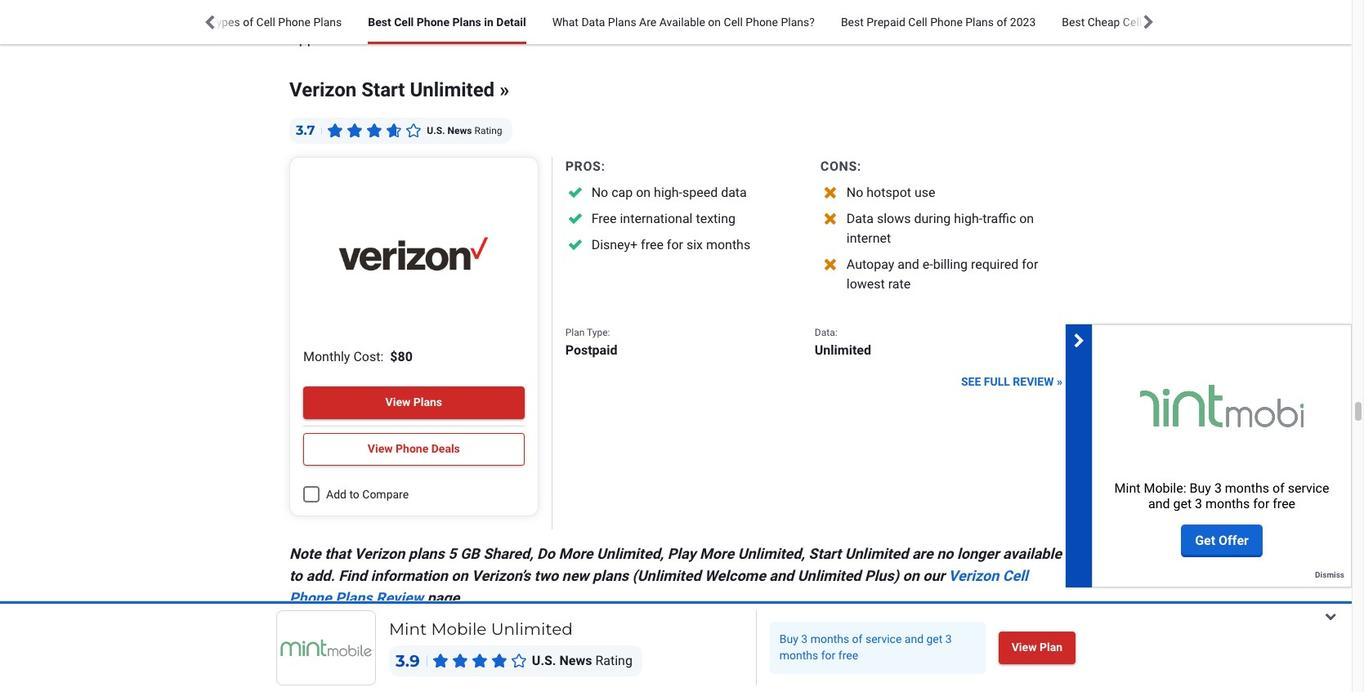 Task type: describe. For each thing, give the bounding box(es) containing it.
arcade
[[690, 7, 736, 24]]

2 as from the left
[[930, 691, 945, 692]]

, and apple arcade or google play pass, along with six months of apple music for free.
[[289, 7, 1037, 46]]

view for view plan
[[1012, 641, 1037, 654]]

especially
[[602, 669, 667, 686]]

for inside buy 3 months of service and get 3 months for free
[[821, 649, 836, 662]]

mint mobile logo image
[[276, 611, 376, 686]]

what
[[552, 16, 579, 29]]

news for 3.9
[[559, 653, 592, 669]]

no for no cap on high-speed data
[[592, 185, 608, 200]]

0 vertical spatial free
[[641, 237, 664, 252]]

ratings
[[952, 647, 997, 664]]

data:
[[815, 327, 837, 338]]

start for verizon start unlimited »
[[361, 78, 405, 101]]

are
[[912, 545, 933, 563]]

add to compare
[[326, 488, 409, 501]]

to inside note that verizon plans 5 gb shared, do more unlimited, play more unlimited, start unlimited are no longer available to add. find information on verizon's two new plans (unlimited welcome and unlimited plus) on our
[[289, 568, 302, 585]]

speed inside verizon's start unlimited plan places sixth in our best unlimited cell phone plans, seventh in our best family cell phone plans, and 10th in our best cell phone plans of 2023. this option is one of the few plans in our ratings that doesn't have a cap on high-speed data, which is especially important if you like
[[466, 669, 506, 686]]

no
[[937, 545, 953, 563]]

add.
[[306, 568, 335, 585]]

types of cell phone plans
[[210, 16, 342, 29]]

u.s. news rating for 3.9
[[532, 653, 633, 669]]

verizon's start unlimited plan places sixth in our best unlimited cell phone plans, seventh in our best family cell phone plans, and 10th in our best cell phone plans of 2023. this option is one of the few plans in our ratings that doesn't have a cap on high-speed data, which is especially important if you like
[[289, 625, 1026, 686]]

on right available at the top
[[708, 16, 721, 29]]

along
[[877, 7, 913, 24]]

, inside , and apple arcade or google play pass, along with six months of apple music for free.
[[614, 7, 617, 24]]

cell inside best prepaid cell phone plans of 2023 link
[[908, 16, 927, 29]]

see full review » link
[[961, 374, 1063, 391]]

google
[[757, 7, 803, 24]]

unlimited up data,
[[491, 620, 573, 639]]

or
[[740, 7, 753, 24]]

phone right along
[[930, 16, 963, 29]]

that inside note that verizon plans 5 gb shared, do more unlimited, play more unlimited, start unlimited are no longer available to add. find information on verizon's two new plans (unlimited welcome and unlimited plus) on our
[[325, 545, 351, 563]]

buy inside buy 3 months of service and get 3 months for free
[[780, 633, 798, 646]]

1 horizontal spatial apple
[[649, 7, 686, 24]]

1 vertical spatial plans
[[593, 568, 629, 585]]

phone left deals
[[396, 442, 429, 455]]

on inside on your device. the plan also includes unlimited talking and texting, including internationally to more than 200 countries, as well as unlimited dat
[[873, 669, 890, 686]]

best left family
[[917, 625, 946, 642]]

seventh
[[821, 625, 872, 642]]

buy 3 months of service and get 3 months for free link
[[776, 629, 979, 667]]

talking
[[412, 691, 456, 692]]

data
[[721, 185, 747, 200]]

phone inside verizon cell phone plans review
[[289, 590, 332, 607]]

monthly cost: $80
[[303, 349, 413, 364]]

view plans link
[[303, 386, 524, 419]]

the
[[820, 647, 841, 664]]

on down are
[[903, 568, 919, 585]]

cell inside the what data plans are available on cell phone plans? link
[[724, 16, 743, 29]]

a
[[375, 669, 383, 686]]

to right access
[[457, 7, 470, 24]]

months down texting
[[706, 237, 750, 252]]

in left detail
[[484, 16, 494, 29]]

unlimited up plus)
[[845, 545, 908, 563]]

and inside , and apple arcade or google play pass, along with six months of apple music for free.
[[621, 7, 645, 24]]

like
[[778, 669, 800, 686]]

disney+ free for six months
[[592, 237, 750, 252]]

1 as from the left
[[881, 691, 896, 692]]

this
[[683, 647, 712, 664]]

use
[[915, 185, 936, 200]]

verizon's inside verizon's start unlimited plan places sixth in our best unlimited cell phone plans, seventh in our best family cell phone plans, and 10th in our best cell phone plans of 2023. this option is one of the few plans in our ratings that doesn't have a cap on high-speed data, which is especially important if you like
[[289, 625, 348, 642]]

review
[[1013, 375, 1054, 389]]

pass,
[[838, 7, 873, 24]]

verizon's inside note that verizon plans 5 gb shared, do more unlimited, play more unlimited, start unlimited are no longer available to add. find information on verizon's two new plans (unlimited welcome and unlimited plus) on our
[[472, 568, 531, 585]]

high- inside verizon's start unlimited plan places sixth in our best unlimited cell phone plans, seventh in our best family cell phone plans, and 10th in our best cell phone plans of 2023. this option is one of the few plans in our ratings that doesn't have a cap on high-speed data, which is especially important if you like
[[434, 669, 466, 686]]

in up your
[[911, 647, 923, 664]]

best left prepaid
[[841, 16, 864, 29]]

get inside buy 3 months of service and get 3 months for free
[[927, 633, 943, 646]]

what data plans are available on cell phone plans? link
[[552, 0, 815, 45]]

play inside note that verizon plans 5 gb shared, do more unlimited, play more unlimited, start unlimited are no longer available to add. find information on verizon's two new plans (unlimited welcome and unlimited plus) on our
[[668, 545, 696, 563]]

months up the
[[811, 633, 849, 646]]

get
[[1195, 533, 1216, 548]]

u.s. news rating for 3.7
[[427, 125, 502, 136]]

longer
[[957, 545, 999, 563]]

traffic
[[983, 211, 1016, 226]]

0 vertical spatial plans,
[[778, 625, 818, 642]]

1 horizontal spatial plan
[[1040, 641, 1063, 654]]

3 left seventh
[[801, 633, 808, 646]]

cheap
[[1088, 16, 1120, 29]]

phone up which
[[541, 647, 582, 664]]

view plans
[[385, 396, 442, 409]]

unlimited up 2023.
[[639, 625, 701, 642]]

full
[[984, 375, 1010, 389]]

access
[[407, 7, 453, 24]]

play inside , and apple arcade or google play pass, along with six months of apple music for free.
[[807, 7, 835, 24]]

have
[[340, 669, 371, 686]]

find
[[338, 568, 367, 585]]

autopay and e-billing required for lowest rate
[[847, 256, 1038, 292]]

plan type: postpaid
[[565, 327, 617, 358]]

months inside , and apple arcade or google play pass, along with six months of apple music for free.
[[970, 7, 1020, 24]]

of inside , and apple arcade or google play pass, along with six months of apple music for free.
[[1024, 7, 1037, 24]]

free inside mint mobile: buy 3 months of service and get 3 months for free
[[1273, 496, 1296, 512]]

cap inside verizon's start unlimited plan places sixth in our best unlimited cell phone plans, seventh in our best family cell phone plans, and 10th in our best cell phone plans of 2023. this option is one of the few plans in our ratings that doesn't have a cap on high-speed data, which is especially important if you like
[[386, 669, 410, 686]]

the
[[975, 669, 1000, 686]]

internet
[[847, 230, 891, 246]]

verizon inside note that verizon plans 5 gb shared, do more unlimited, play more unlimited, start unlimited are no longer available to add. find information on verizon's two new plans (unlimited welcome and unlimited plus) on our
[[354, 545, 405, 563]]

includes
[[289, 691, 344, 692]]

billing
[[933, 256, 968, 272]]

1 , from the left
[[577, 7, 580, 24]]

no cap on high-speed data
[[592, 185, 747, 200]]

10th
[[406, 647, 435, 664]]

types
[[210, 16, 240, 29]]

view phone deals
[[368, 442, 460, 455]]

best down places
[[479, 647, 509, 664]]

slows
[[877, 211, 911, 226]]

mint mobile unlimited link
[[389, 620, 573, 639]]

0 horizontal spatial plans
[[408, 545, 444, 563]]

$80
[[390, 349, 413, 364]]

rate
[[888, 276, 911, 292]]

our right sixth
[[581, 625, 602, 642]]

phone up doesn't
[[289, 647, 331, 664]]

2 more from the left
[[700, 545, 734, 563]]

available
[[1003, 545, 1062, 563]]

in right seventh
[[876, 625, 888, 642]]

option
[[715, 647, 757, 664]]

0 vertical spatial data
[[581, 16, 605, 29]]

do
[[537, 545, 555, 563]]

than
[[752, 691, 781, 692]]

streaming link
[[804, 669, 870, 686]]

1 unlimited from the left
[[348, 691, 408, 692]]

months up like
[[780, 649, 818, 662]]

on your device. the plan also includes unlimited talking and texting, including internationally to more than 200 countries, as well as unlimited dat
[[289, 669, 1062, 692]]

gives
[[342, 7, 376, 24]]

unlimited down free.
[[410, 78, 495, 101]]

cell inside the best cell phone plans in detail link
[[394, 16, 414, 29]]

best cell phone plans in detail link
[[368, 0, 526, 45]]

phone left gives
[[278, 16, 311, 29]]

in right "10th"
[[439, 647, 451, 664]]

cell up data,
[[512, 647, 537, 664]]

unlimited up "10th"
[[387, 625, 449, 642]]

mint for mint mobile unlimited
[[389, 620, 427, 639]]

2023.
[[643, 647, 680, 664]]

buy 3 months of service and get 3 months for free
[[780, 633, 952, 662]]

and inside autopay and e-billing required for lowest rate
[[898, 256, 919, 272]]

service inside buy 3 months of service and get 3 months for free
[[866, 633, 902, 646]]

texting,
[[488, 691, 535, 692]]

six inside , and apple arcade or google play pass, along with six months of apple music for free.
[[948, 7, 967, 24]]

3 up the ratings on the right
[[946, 633, 952, 646]]

rating for 3.9
[[595, 653, 633, 669]]

service inside mint mobile: buy 3 months of service and get 3 months for free
[[1288, 481, 1329, 496]]

required
[[971, 256, 1019, 272]]

cell inside types of cell phone plans link
[[256, 16, 275, 29]]

rating for 3.7
[[474, 125, 502, 136]]

sixth
[[530, 625, 562, 642]]

note that verizon plans 5 gb shared, do more unlimited, play more unlimited, start unlimited are no longer available to add. find information on verizon's two new plans (unlimited welcome and unlimited plus) on our
[[289, 545, 1062, 585]]

2 unlimited, from the left
[[738, 545, 805, 563]]

mobile
[[431, 620, 487, 639]]

e-
[[923, 256, 933, 272]]

for inside , and apple arcade or google play pass, along with six months of apple music for free.
[[374, 29, 392, 46]]

free international texting
[[592, 211, 736, 226]]

cell up option
[[705, 625, 729, 642]]

of inside mint mobile: buy 3 months of service and get 3 months for free
[[1273, 481, 1285, 496]]

mint for mint mobile: buy 3 months of service and get 3 months for free
[[1115, 481, 1141, 496]]

1 unlimited, from the left
[[597, 545, 664, 563]]

3 up get
[[1195, 496, 1202, 512]]

get inside mint mobile: buy 3 months of service and get 3 months for free
[[1173, 496, 1192, 512]]

hulu link
[[584, 7, 614, 24]]

plan inside verizon's start unlimited plan places sixth in our best unlimited cell phone plans, seventh in our best family cell phone plans, and 10th in our best cell phone plans of 2023. this option is one of the few plans in our ratings that doesn't have a cap on high-speed data, which is especially important if you like
[[452, 625, 480, 642]]

plans inside verizon's start unlimited plan places sixth in our best unlimited cell phone plans, seventh in our best family cell phone plans, and 10th in our best cell phone plans of 2023. this option is one of the few plans in our ratings that doesn't have a cap on high-speed data, which is especially important if you like
[[586, 647, 622, 664]]

if
[[739, 669, 747, 686]]

for inside autopay and e-billing required for lowest rate
[[1022, 256, 1038, 272]]

our down mobile
[[454, 647, 476, 664]]

best cheap cell phone plans of 2023 link
[[1062, 0, 1250, 45]]

music
[[330, 29, 370, 46]]

disney+
[[592, 237, 638, 252]]

on inside data slows during high-traffic on internet
[[1019, 211, 1034, 226]]

and inside verizon's start unlimited plan places sixth in our best unlimited cell phone plans, seventh in our best family cell phone plans, and 10th in our best cell phone plans of 2023. this option is one of the few plans in our ratings that doesn't have a cap on high-speed data, which is especially important if you like
[[378, 647, 402, 664]]

autopay
[[847, 256, 894, 272]]

plans?
[[781, 16, 815, 29]]

cell inside best cheap cell phone plans of 2023 link
[[1123, 16, 1142, 29]]



Task type: locate. For each thing, give the bounding box(es) containing it.
verizon's down shared,
[[472, 568, 531, 585]]

1 horizontal spatial cap
[[612, 185, 633, 200]]

cell right family
[[996, 625, 1021, 642]]

0 vertical spatial that
[[325, 545, 351, 563]]

mint up "10th"
[[389, 620, 427, 639]]

plus)
[[865, 568, 899, 585]]

2 horizontal spatial free
[[1273, 496, 1296, 512]]

cap
[[612, 185, 633, 200], [386, 669, 410, 686]]

cap right the 'a'
[[386, 669, 410, 686]]

months right with
[[970, 7, 1020, 24]]

1 horizontal spatial verizon's
[[472, 568, 531, 585]]

2023 for best cheap cell phone plans of 2023
[[1225, 16, 1250, 29]]

that inside verizon's start unlimited plan places sixth in our best unlimited cell phone plans, seventh in our best family cell phone plans, and 10th in our best cell phone plans of 2023. this option is one of the few plans in our ratings that doesn't have a cap on high-speed data, which is especially important if you like
[[1000, 647, 1026, 664]]

2023
[[1010, 16, 1036, 29], [1225, 16, 1250, 29]]

free inside buy 3 months of service and get 3 months for free
[[838, 649, 858, 662]]

0 horizontal spatial speed
[[466, 669, 506, 686]]

1 horizontal spatial more
[[700, 545, 734, 563]]

verizon start unlimited »
[[289, 78, 509, 101]]

you up than
[[751, 669, 774, 686]]

u.s. up data,
[[532, 653, 556, 669]]

verizon up music
[[289, 7, 338, 24]]

in
[[484, 16, 494, 29], [565, 625, 577, 642], [876, 625, 888, 642], [439, 647, 451, 664], [911, 647, 923, 664]]

0 vertical spatial rating
[[474, 125, 502, 136]]

phone right cheap
[[1145, 16, 1177, 29]]

new
[[562, 568, 589, 585]]

play left "pass,"
[[807, 7, 835, 24]]

1 vertical spatial cap
[[386, 669, 410, 686]]

0 horizontal spatial plan
[[565, 327, 585, 338]]

1 vertical spatial apple
[[289, 29, 327, 46]]

view phone deals link
[[303, 433, 524, 466]]

0 vertical spatial get
[[1173, 496, 1192, 512]]

to down important
[[698, 691, 711, 692]]

and inside note that verizon plans 5 gb shared, do more unlimited, play more unlimited, start unlimited are no longer available to add. find information on verizon's two new plans (unlimited welcome and unlimited plus) on our
[[769, 568, 794, 585]]

1 horizontal spatial you
[[751, 669, 774, 686]]

» for verizon start unlimited »
[[500, 78, 509, 101]]

to inside on your device. the plan also includes unlimited talking and texting, including internationally to more than 200 countries, as well as unlimited dat
[[698, 691, 711, 692]]

no
[[592, 185, 608, 200], [847, 185, 863, 200]]

six
[[948, 7, 967, 24], [686, 237, 703, 252]]

1 horizontal spatial is
[[760, 647, 771, 664]]

1 horizontal spatial six
[[948, 7, 967, 24]]

lowest
[[847, 276, 885, 292]]

start for verizon's start unlimited plan places sixth in our best unlimited cell phone plans, seventh in our best family cell phone plans, and 10th in our best cell phone plans of 2023. this option is one of the few plans in our ratings that doesn't have a cap on high-speed data, which is especially important if you like
[[351, 625, 383, 642]]

as down device.
[[930, 691, 945, 692]]

0 horizontal spatial u.s.
[[427, 125, 445, 136]]

plans
[[408, 545, 444, 563], [593, 568, 629, 585], [872, 647, 908, 664]]

mobile:
[[1144, 481, 1187, 496]]

0 vertical spatial view
[[385, 396, 411, 409]]

is up including
[[587, 669, 599, 686]]

u.s. for 3.7
[[427, 125, 445, 136]]

get
[[1173, 496, 1192, 512], [927, 633, 943, 646]]

our up your
[[891, 625, 913, 642]]

0 horizontal spatial ,
[[577, 7, 580, 24]]

0 horizontal spatial »
[[500, 78, 509, 101]]

as
[[881, 691, 896, 692], [930, 691, 945, 692]]

1 vertical spatial plans,
[[335, 647, 374, 664]]

for up "get offer" link
[[1253, 496, 1270, 512]]

mint left mobile: on the bottom
[[1115, 481, 1141, 496]]

0 vertical spatial news
[[448, 125, 472, 136]]

phone up free.
[[417, 16, 450, 29]]

0 vertical spatial play
[[807, 7, 835, 24]]

for left free.
[[374, 29, 392, 46]]

as down your
[[881, 691, 896, 692]]

1 horizontal spatial »
[[1057, 375, 1063, 389]]

0 vertical spatial six
[[948, 7, 967, 24]]

mint
[[1115, 481, 1141, 496], [389, 620, 427, 639]]

»
[[500, 78, 509, 101], [1057, 375, 1063, 389]]

verizon gives you access to disney+, espn+ , hulu
[[289, 7, 614, 24]]

shared,
[[483, 545, 533, 563]]

verizon for verizon gives you access to disney+, espn+ , hulu
[[289, 7, 338, 24]]

0 horizontal spatial verizon's
[[289, 625, 348, 642]]

get offer link
[[1182, 531, 1262, 552]]

start inside verizon's start unlimited plan places sixth in our best unlimited cell phone plans, seventh in our best family cell phone plans, and 10th in our best cell phone plans of 2023. this option is one of the few plans in our ratings that doesn't have a cap on high-speed data, which is especially important if you like
[[351, 625, 383, 642]]

3
[[1215, 481, 1222, 496], [1195, 496, 1202, 512], [801, 633, 808, 646], [946, 633, 952, 646]]

1 horizontal spatial service
[[1288, 481, 1329, 496]]

0 horizontal spatial cap
[[386, 669, 410, 686]]

1 horizontal spatial plan
[[1003, 669, 1031, 686]]

1 vertical spatial »
[[1057, 375, 1063, 389]]

u.s. for 3.9
[[532, 653, 556, 669]]

what data plans are available on cell phone plans?
[[552, 16, 815, 29]]

0 horizontal spatial no
[[592, 185, 608, 200]]

view up also
[[1012, 641, 1037, 654]]

no down 'cons:'
[[847, 185, 863, 200]]

2 vertical spatial high-
[[434, 669, 466, 686]]

add
[[326, 488, 347, 501]]

1 vertical spatial view
[[368, 442, 393, 455]]

1 horizontal spatial ,
[[614, 7, 617, 24]]

1 horizontal spatial free
[[838, 649, 858, 662]]

no hotspot use
[[847, 185, 936, 200]]

more
[[559, 545, 593, 563], [700, 545, 734, 563]]

cell right types at top left
[[256, 16, 275, 29]]

service
[[1288, 481, 1329, 496], [866, 633, 902, 646]]

0 vertical spatial is
[[760, 647, 771, 664]]

more up welcome
[[700, 545, 734, 563]]

» for see full review »
[[1057, 375, 1063, 389]]

1 vertical spatial that
[[1000, 647, 1026, 664]]

rating
[[474, 125, 502, 136], [595, 653, 633, 669]]

plan up 3.9 out of 5 element
[[452, 625, 480, 642]]

1 vertical spatial news
[[559, 653, 592, 669]]

1 horizontal spatial speed
[[682, 185, 718, 200]]

1 vertical spatial you
[[751, 669, 774, 686]]

view for view phone deals
[[368, 442, 393, 455]]

plans, up have
[[335, 647, 374, 664]]

0 horizontal spatial more
[[559, 545, 593, 563]]

1 horizontal spatial get
[[1173, 496, 1192, 512]]

our up device.
[[926, 647, 948, 664]]

texting
[[696, 211, 736, 226]]

six right with
[[948, 7, 967, 24]]

0 horizontal spatial as
[[881, 691, 896, 692]]

cell up free.
[[394, 16, 414, 29]]

1 vertical spatial is
[[587, 669, 599, 686]]

gb
[[460, 545, 480, 563]]

best up the especially
[[606, 625, 635, 642]]

best cheap cell phone plans of 2023
[[1062, 16, 1250, 29]]

2 unlimited from the left
[[949, 691, 1010, 692]]

0 horizontal spatial apple
[[289, 29, 327, 46]]

1 horizontal spatial news
[[559, 653, 592, 669]]

0 horizontal spatial u.s. news rating
[[427, 125, 502, 136]]

get up "get offer" link
[[1173, 496, 1192, 512]]

u.s. news rating up which
[[532, 653, 633, 669]]

0 horizontal spatial free
[[641, 237, 664, 252]]

0 horizontal spatial buy
[[780, 633, 798, 646]]

plans up your
[[872, 647, 908, 664]]

unlimited, up (unlimited
[[597, 545, 664, 563]]

1 horizontal spatial buy
[[1190, 481, 1211, 496]]

1 horizontal spatial high-
[[654, 185, 683, 200]]

1 vertical spatial high-
[[954, 211, 983, 226]]

verizon for verizon cell phone plans review
[[949, 568, 999, 585]]

speed
[[682, 185, 718, 200], [466, 669, 506, 686]]

verizon's up doesn't
[[289, 625, 348, 642]]

free
[[641, 237, 664, 252], [1273, 496, 1296, 512], [838, 649, 858, 662]]

view up compare
[[368, 442, 393, 455]]

monthly
[[303, 349, 350, 364]]

5
[[448, 545, 456, 563]]

get left family
[[927, 633, 943, 646]]

well
[[900, 691, 926, 692]]

1 horizontal spatial plans
[[593, 568, 629, 585]]

unlimited down the
[[949, 691, 1010, 692]]

one
[[775, 647, 799, 664]]

0 horizontal spatial get
[[927, 633, 943, 646]]

no for no hotspot use
[[847, 185, 863, 200]]

mint inside mint mobile: buy 3 months of service and get 3 months for free
[[1115, 481, 1141, 496]]

1 vertical spatial buy
[[780, 633, 798, 646]]

plan right the
[[1003, 669, 1031, 686]]

espn+
[[532, 7, 577, 24]]

u.s. news rating down "verizon start unlimited »"
[[427, 125, 502, 136]]

1 vertical spatial u.s.
[[532, 653, 556, 669]]

doesn't
[[289, 669, 337, 686]]

1 vertical spatial data
[[847, 211, 874, 226]]

1 2023 from the left
[[1010, 16, 1036, 29]]

play up (unlimited
[[668, 545, 696, 563]]

that right the ratings on the right
[[1000, 647, 1026, 664]]

cell down available
[[1003, 568, 1028, 585]]

cell left google
[[724, 16, 743, 29]]

0 vertical spatial service
[[1288, 481, 1329, 496]]

cost:
[[353, 349, 384, 364]]

0 horizontal spatial 2023
[[1010, 16, 1036, 29]]

months up offer
[[1225, 481, 1269, 496]]

2 horizontal spatial high-
[[954, 211, 983, 226]]

0 vertical spatial »
[[500, 78, 509, 101]]

0 horizontal spatial that
[[325, 545, 351, 563]]

1 vertical spatial six
[[686, 237, 703, 252]]

1 horizontal spatial unlimited,
[[738, 545, 805, 563]]

high- for speed
[[654, 185, 683, 200]]

plan up also
[[1040, 641, 1063, 654]]

3.7 out of 5 element
[[326, 121, 424, 140]]

2 vertical spatial start
[[351, 625, 383, 642]]

on up international
[[636, 185, 651, 200]]

cell
[[256, 16, 275, 29], [394, 16, 414, 29], [724, 16, 743, 29], [908, 16, 927, 29], [1123, 16, 1142, 29], [1003, 568, 1028, 585], [705, 625, 729, 642], [996, 625, 1021, 642], [512, 647, 537, 664]]

available
[[659, 16, 705, 29]]

verizon up 3.7 on the top of page
[[289, 78, 357, 101]]

plans, up the "one"
[[778, 625, 818, 642]]

2 vertical spatial plans
[[872, 647, 908, 664]]

0 vertical spatial you
[[380, 7, 403, 24]]

3.9
[[396, 651, 420, 671]]

more
[[714, 691, 748, 692]]

best up music
[[368, 16, 391, 29]]

plans inside verizon cell phone plans review
[[335, 590, 372, 607]]

best left cheap
[[1062, 16, 1085, 29]]

0 vertical spatial buy
[[1190, 481, 1211, 496]]

your
[[893, 669, 922, 686]]

phone down the add.
[[289, 590, 332, 607]]

months up the get offer
[[1206, 496, 1250, 512]]

0 vertical spatial u.s. news rating
[[427, 125, 502, 136]]

on down 5
[[451, 568, 468, 585]]

high- up free international texting
[[654, 185, 683, 200]]

1 vertical spatial play
[[668, 545, 696, 563]]

phone
[[278, 16, 311, 29], [417, 16, 450, 29], [746, 16, 778, 29], [930, 16, 963, 29], [1145, 16, 1177, 29], [396, 442, 429, 455], [289, 590, 332, 607], [733, 625, 775, 642], [289, 647, 331, 664], [541, 647, 582, 664]]

high- right during
[[954, 211, 983, 226]]

which
[[545, 669, 584, 686]]

prepaid
[[867, 16, 906, 29]]

data: unlimited
[[815, 327, 871, 358]]

our down the no
[[923, 568, 945, 585]]

in right sixth
[[565, 625, 577, 642]]

0 horizontal spatial mint
[[389, 620, 427, 639]]

2 , from the left
[[614, 7, 617, 24]]

u.s. down "verizon start unlimited »"
[[427, 125, 445, 136]]

high- inside data slows during high-traffic on internet
[[954, 211, 983, 226]]

plans inside verizon's start unlimited plan places sixth in our best unlimited cell phone plans, seventh in our best family cell phone plans, and 10th in our best cell phone plans of 2023. this option is one of the few plans in our ratings that doesn't have a cap on high-speed data, which is especially important if you like
[[872, 647, 908, 664]]

0 horizontal spatial service
[[866, 633, 902, 646]]

2 2023 from the left
[[1225, 16, 1250, 29]]

news for 3.7
[[448, 125, 472, 136]]

1 vertical spatial mint
[[389, 620, 427, 639]]

0 vertical spatial plan
[[452, 625, 480, 642]]

you inside verizon's start unlimited plan places sixth in our best unlimited cell phone plans, seventh in our best family cell phone plans, and 10th in our best cell phone plans of 2023. this option is one of the few plans in our ratings that doesn't have a cap on high-speed data, which is especially important if you like
[[751, 669, 774, 686]]

3.9 out of 5 element
[[431, 651, 529, 671]]

1 horizontal spatial 2023
[[1225, 16, 1250, 29]]

to right 'add'
[[349, 488, 359, 501]]

, left the are
[[614, 7, 617, 24]]

1 vertical spatial plan
[[1040, 641, 1063, 654]]

our inside note that verizon plans 5 gb shared, do more unlimited, play more unlimited, start unlimited are no longer available to add. find information on verizon's two new plans (unlimited welcome and unlimited plus) on our
[[923, 568, 945, 585]]

postpaid
[[565, 343, 617, 358]]

0 vertical spatial cap
[[612, 185, 633, 200]]

3 up the get offer
[[1215, 481, 1222, 496]]

cap up the free in the top left of the page
[[612, 185, 633, 200]]

data slows during high-traffic on internet
[[847, 211, 1034, 246]]

0 vertical spatial u.s.
[[427, 125, 445, 136]]

places
[[484, 625, 527, 642]]

0 vertical spatial mint
[[1115, 481, 1141, 496]]

on inside verizon's start unlimited plan places sixth in our best unlimited cell phone plans, seventh in our best family cell phone plans, and 10th in our best cell phone plans of 2023. this option is one of the few plans in our ratings that doesn't have a cap on high-speed data, which is especially important if you like
[[414, 669, 431, 686]]

» right review
[[1057, 375, 1063, 389]]

and inside buy 3 months of service and get 3 months for free
[[905, 633, 924, 646]]

plan inside plan type: postpaid
[[565, 327, 585, 338]]

pros:
[[565, 158, 605, 174]]

0 horizontal spatial high-
[[434, 669, 466, 686]]

verizon up find
[[354, 545, 405, 563]]

data up internet
[[847, 211, 874, 226]]

important
[[671, 669, 735, 686]]

of inside buy 3 months of service and get 3 months for free
[[852, 633, 863, 646]]

data inside data slows during high-traffic on internet
[[847, 211, 874, 226]]

unlimited down the 'a'
[[348, 691, 408, 692]]

, left hulu
[[577, 7, 580, 24]]

is left the "one"
[[760, 647, 771, 664]]

phone left the plans? on the top of page
[[746, 16, 778, 29]]

best prepaid cell phone plans of 2023 link
[[841, 0, 1036, 45]]

0 horizontal spatial rating
[[474, 125, 502, 136]]

hotspot
[[867, 185, 911, 200]]

two
[[534, 568, 558, 585]]

view for view plans
[[385, 396, 411, 409]]

1 horizontal spatial play
[[807, 7, 835, 24]]

1 more from the left
[[559, 545, 593, 563]]

1 vertical spatial get
[[927, 633, 943, 646]]

1 horizontal spatial mint
[[1115, 481, 1141, 496]]

buy inside mint mobile: buy 3 months of service and get 3 months for free
[[1190, 481, 1211, 496]]

2023 for best prepaid cell phone plans of 2023
[[1010, 16, 1036, 29]]

high- for traffic
[[954, 211, 983, 226]]

mint mobile: buy 3 months of service and get 3 months for free
[[1115, 481, 1329, 512]]

note
[[289, 545, 321, 563]]

for up streaming link
[[821, 649, 836, 662]]

page.
[[423, 590, 464, 607]]

1 vertical spatial free
[[1273, 496, 1296, 512]]

verizon for verizon start unlimited »
[[289, 78, 357, 101]]

international
[[620, 211, 693, 226]]

and inside mint mobile: buy 3 months of service and get 3 months for free
[[1148, 496, 1170, 512]]

plan
[[452, 625, 480, 642], [1003, 669, 1031, 686]]

1 vertical spatial verizon's
[[289, 625, 348, 642]]

0 horizontal spatial plans,
[[335, 647, 374, 664]]

plan inside on your device. the plan also includes unlimited talking and texting, including internationally to more than 200 countries, as well as unlimited dat
[[1003, 669, 1031, 686]]

u.s.
[[427, 125, 445, 136], [532, 653, 556, 669]]

device.
[[925, 669, 971, 686]]

play
[[807, 7, 835, 24], [668, 545, 696, 563]]

offer
[[1219, 533, 1249, 548]]

phone up option
[[733, 625, 775, 642]]

cell inside verizon cell phone plans review
[[1003, 568, 1028, 585]]

1 vertical spatial speed
[[466, 669, 506, 686]]

unlimited,
[[597, 545, 664, 563], [738, 545, 805, 563]]

family
[[950, 625, 992, 642]]

0 horizontal spatial play
[[668, 545, 696, 563]]

unlimited left plus)
[[798, 568, 861, 585]]

move right image
[[1139, 13, 1158, 32]]

data,
[[510, 669, 542, 686]]

1 horizontal spatial plans,
[[778, 625, 818, 642]]

news down "verizon start unlimited »"
[[448, 125, 472, 136]]

0 vertical spatial apple
[[649, 7, 686, 24]]

1 horizontal spatial u.s. news rating
[[532, 653, 633, 669]]

for right required at the top right
[[1022, 256, 1038, 272]]

verizon
[[289, 7, 338, 24], [289, 78, 357, 101], [354, 545, 405, 563], [949, 568, 999, 585]]

best
[[368, 16, 391, 29], [841, 16, 864, 29], [1062, 16, 1085, 29], [606, 625, 635, 642], [917, 625, 946, 642], [479, 647, 509, 664]]

on left your
[[873, 669, 890, 686]]

» inside see full review » link
[[1057, 375, 1063, 389]]

1 vertical spatial service
[[866, 633, 902, 646]]

more up new
[[559, 545, 593, 563]]

verizon inside verizon cell phone plans review
[[949, 568, 999, 585]]

view down $80
[[385, 396, 411, 409]]

0 horizontal spatial six
[[686, 237, 703, 252]]

and inside on your device. the plan also includes unlimited talking and texting, including internationally to more than 200 countries, as well as unlimited dat
[[460, 691, 484, 692]]

2 no from the left
[[847, 185, 863, 200]]

for down free international texting
[[667, 237, 683, 252]]

unlimited down the data:
[[815, 343, 871, 358]]

0 horizontal spatial unlimited
[[348, 691, 408, 692]]

get offer
[[1195, 533, 1249, 548]]

high-
[[654, 185, 683, 200], [954, 211, 983, 226], [434, 669, 466, 686]]

3.7
[[296, 122, 315, 138]]

countries,
[[813, 691, 877, 692]]

1 no from the left
[[592, 185, 608, 200]]

six down texting
[[686, 237, 703, 252]]

move left image
[[200, 13, 220, 32]]

for inside mint mobile: buy 3 months of service and get 3 months for free
[[1253, 496, 1270, 512]]

data right what
[[581, 16, 605, 29]]

add to compare link
[[326, 487, 409, 503]]

few
[[845, 647, 868, 664]]

plans left 5
[[408, 545, 444, 563]]

compare
[[362, 488, 409, 501]]

that up find
[[325, 545, 351, 563]]

speed up texting
[[682, 185, 718, 200]]

2 horizontal spatial plans
[[872, 647, 908, 664]]

start inside note that verizon plans 5 gb shared, do more unlimited, play more unlimited, start unlimited are no longer available to add. find information on verizon's two new plans (unlimited welcome and unlimited plus) on our
[[809, 545, 841, 563]]

1 horizontal spatial no
[[847, 185, 863, 200]]



Task type: vqa. For each thing, say whether or not it's contained in the screenshot.
the for in the Best Places to Visit in the USA for 2023
no



